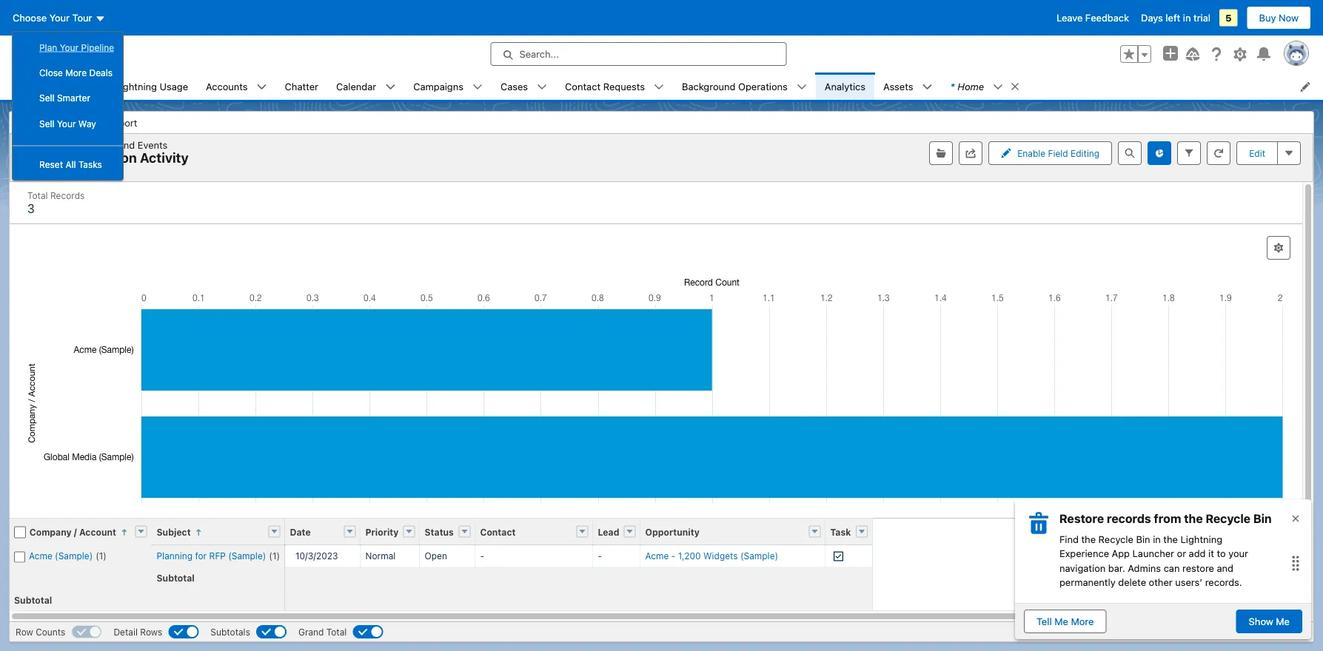 Task type: vqa. For each thing, say whether or not it's contained in the screenshot.
of to the left
no



Task type: locate. For each thing, give the bounding box(es) containing it.
recycle
[[1206, 512, 1251, 526], [1099, 534, 1134, 545]]

choose your tour button
[[12, 6, 106, 30]]

lightning usage link
[[106, 73, 197, 100]]

0 horizontal spatial usage
[[50, 78, 88, 94]]

0 horizontal spatial more
[[65, 68, 87, 78]]

2 text default image from the left
[[257, 82, 267, 92]]

2 sell from the top
[[39, 119, 54, 129]]

accounts
[[206, 81, 248, 92]]

more right tell
[[1071, 617, 1094, 628]]

analytics
[[825, 81, 866, 92]]

me
[[1055, 617, 1069, 628], [1276, 617, 1290, 628]]

0 vertical spatial more
[[65, 68, 87, 78]]

to
[[1217, 548, 1226, 560]]

show me button
[[1237, 610, 1303, 634]]

usage
[[50, 78, 88, 94], [160, 81, 188, 92]]

1 vertical spatial in
[[1153, 534, 1161, 545]]

tour
[[72, 12, 92, 23]]

1 horizontal spatial bin
[[1254, 512, 1272, 526]]

or
[[1177, 548, 1187, 560]]

text default image inside calendar "list item"
[[385, 82, 396, 92]]

sell
[[39, 93, 54, 103], [39, 119, 54, 129]]

2 vertical spatial your
[[57, 119, 76, 129]]

assets list item
[[875, 73, 942, 100]]

the up experience
[[1082, 534, 1096, 545]]

lightning inside find the recycle bin in the lightning experience app launcher or add it to your navigation bar. admins can restore and permanently delete other users' records.
[[1181, 534, 1223, 545]]

list containing lightning usage
[[106, 73, 1324, 100]]

list
[[106, 73, 1324, 100]]

campaigns
[[413, 81, 464, 92]]

buy now button
[[1247, 6, 1312, 30]]

chatter
[[285, 81, 318, 92]]

sell smarter
[[39, 93, 90, 103]]

me for tell
[[1055, 617, 1069, 628]]

buy
[[1260, 12, 1277, 23]]

1 vertical spatial more
[[1071, 617, 1094, 628]]

sell inside 'link'
[[39, 93, 54, 103]]

me right tell
[[1055, 617, 1069, 628]]

the up or
[[1164, 534, 1178, 545]]

0 vertical spatial lightning
[[115, 81, 157, 92]]

0 vertical spatial recycle
[[1206, 512, 1251, 526]]

lightning usage
[[115, 81, 188, 92]]

in inside find the recycle bin in the lightning experience app launcher or add it to your navigation bar. admins can restore and permanently delete other users' records.
[[1153, 534, 1161, 545]]

the
[[1185, 512, 1203, 526], [1082, 534, 1096, 545], [1164, 534, 1178, 545]]

in up launcher
[[1153, 534, 1161, 545]]

app
[[1112, 548, 1130, 560]]

other
[[1149, 577, 1173, 588]]

your inside dropdown button
[[49, 12, 70, 23]]

0 horizontal spatial in
[[1153, 534, 1161, 545]]

your left the "way"
[[57, 119, 76, 129]]

1 horizontal spatial recycle
[[1206, 512, 1251, 526]]

1 vertical spatial lightning
[[1181, 534, 1223, 545]]

0 vertical spatial sell
[[39, 93, 54, 103]]

reset all tasks
[[39, 160, 102, 170]]

text default image inside campaigns list item
[[473, 82, 483, 92]]

home
[[958, 81, 985, 92]]

menu containing plan your pipeline
[[13, 35, 123, 178]]

plan your pipeline link
[[13, 35, 123, 60]]

choose your tour
[[13, 12, 92, 23]]

more inside button
[[1071, 617, 1094, 628]]

in right left
[[1183, 12, 1191, 23]]

more
[[65, 68, 87, 78], [1071, 617, 1094, 628]]

2 me from the left
[[1276, 617, 1290, 628]]

background operations
[[682, 81, 788, 92]]

recycle up the app
[[1099, 534, 1134, 545]]

sell down close
[[39, 93, 54, 103]]

your inside "link"
[[57, 119, 76, 129]]

0 vertical spatial in
[[1183, 12, 1191, 23]]

1 vertical spatial your
[[60, 42, 79, 53]]

the right from
[[1185, 512, 1203, 526]]

6 text default image from the left
[[797, 82, 807, 92]]

recycle inside find the recycle bin in the lightning experience app launcher or add it to your navigation bar. admins can restore and permanently delete other users' records.
[[1099, 534, 1134, 545]]

1 vertical spatial bin
[[1137, 534, 1151, 545]]

1 vertical spatial recycle
[[1099, 534, 1134, 545]]

0 horizontal spatial bin
[[1137, 534, 1151, 545]]

5 text default image from the left
[[537, 82, 547, 92]]

your
[[49, 12, 70, 23], [60, 42, 79, 53], [57, 119, 76, 129]]

0 horizontal spatial me
[[1055, 617, 1069, 628]]

7 text default image from the left
[[923, 82, 933, 92]]

operations
[[739, 81, 788, 92]]

campaigns list item
[[405, 73, 492, 100]]

usage left 'accounts' "link"
[[160, 81, 188, 92]]

0 vertical spatial your
[[49, 12, 70, 23]]

1 horizontal spatial usage
[[160, 81, 188, 92]]

text default image inside assets list item
[[923, 82, 933, 92]]

sell for sell smarter
[[39, 93, 54, 103]]

1 me from the left
[[1055, 617, 1069, 628]]

text default image inside accounts list item
[[257, 82, 267, 92]]

3 text default image from the left
[[385, 82, 396, 92]]

4 text default image from the left
[[473, 82, 483, 92]]

1 horizontal spatial me
[[1276, 617, 1290, 628]]

your for plan
[[60, 42, 79, 53]]

text default image for calendar
[[385, 82, 396, 92]]

assets link
[[875, 73, 923, 100]]

text default image
[[1010, 82, 1021, 92], [257, 82, 267, 92], [385, 82, 396, 92], [473, 82, 483, 92], [537, 82, 547, 92], [797, 82, 807, 92], [923, 82, 933, 92], [993, 82, 1004, 92]]

sell inside "link"
[[39, 119, 54, 129]]

bin inside find the recycle bin in the lightning experience app launcher or add it to your navigation bar. admins can restore and permanently delete other users' records.
[[1137, 534, 1151, 545]]

restore records from the recycle bin
[[1060, 512, 1272, 526]]

0 horizontal spatial recycle
[[1099, 534, 1134, 545]]

sell smarter link
[[13, 86, 123, 111]]

calendar list item
[[327, 73, 405, 100]]

menu
[[13, 35, 123, 178]]

search... button
[[491, 42, 787, 66]]

usage down close more deals
[[50, 78, 88, 94]]

accounts link
[[197, 73, 257, 100]]

records.
[[1206, 577, 1243, 588]]

text default image inside cases list item
[[537, 82, 547, 92]]

your right plan at the top left of page
[[60, 42, 79, 53]]

chatter link
[[276, 73, 327, 100]]

navigation
[[1060, 563, 1106, 574]]

1 vertical spatial sell
[[39, 119, 54, 129]]

list item
[[942, 73, 1028, 100]]

campaigns link
[[405, 73, 473, 100]]

users'
[[1176, 577, 1203, 588]]

recycle up the to
[[1206, 512, 1251, 526]]

text default image inside background operations "list item"
[[797, 82, 807, 92]]

in
[[1183, 12, 1191, 23], [1153, 534, 1161, 545]]

plan
[[39, 42, 57, 53]]

lightning
[[115, 81, 157, 92], [1181, 534, 1223, 545]]

bin
[[1254, 512, 1272, 526], [1137, 534, 1151, 545]]

0 vertical spatial bin
[[1254, 512, 1272, 526]]

list item containing *
[[942, 73, 1028, 100]]

1 horizontal spatial lightning
[[1181, 534, 1223, 545]]

cases link
[[492, 73, 537, 100]]

sell down sell smarter at top
[[39, 119, 54, 129]]

1 horizontal spatial in
[[1183, 12, 1191, 23]]

1 sell from the top
[[39, 93, 54, 103]]

1 horizontal spatial more
[[1071, 617, 1094, 628]]

me right show on the right bottom of page
[[1276, 617, 1290, 628]]

your left tour
[[49, 12, 70, 23]]

more left deals
[[65, 68, 87, 78]]

group
[[1121, 45, 1152, 63]]



Task type: describe. For each thing, give the bounding box(es) containing it.
cases list item
[[492, 73, 556, 100]]

leave feedback
[[1057, 12, 1130, 23]]

launcher
[[1133, 548, 1175, 560]]

pipeline
[[81, 42, 114, 53]]

me for show
[[1276, 617, 1290, 628]]

now
[[1279, 12, 1299, 23]]

can
[[1164, 563, 1180, 574]]

smarter
[[57, 93, 90, 103]]

assets
[[884, 81, 914, 92]]

restore
[[1183, 563, 1215, 574]]

cases
[[501, 81, 528, 92]]

requests
[[604, 81, 645, 92]]

days left in trial
[[1141, 12, 1211, 23]]

days
[[1141, 12, 1163, 23]]

from
[[1154, 512, 1182, 526]]

left
[[1166, 12, 1181, 23]]

tell me more button
[[1024, 610, 1107, 634]]

your
[[1229, 548, 1249, 560]]

admins
[[1128, 563, 1162, 574]]

8 text default image from the left
[[993, 82, 1004, 92]]

restore
[[1060, 512, 1104, 526]]

contact
[[565, 81, 601, 92]]

experience
[[1060, 548, 1110, 560]]

sell your way
[[39, 119, 96, 129]]

choose
[[13, 12, 47, 23]]

buy now
[[1260, 12, 1299, 23]]

*
[[951, 81, 955, 92]]

sell your way link
[[13, 111, 123, 137]]

and
[[1217, 563, 1234, 574]]

sell for sell your way
[[39, 119, 54, 129]]

text default image for assets
[[923, 82, 933, 92]]

leave
[[1057, 12, 1083, 23]]

add
[[1189, 548, 1206, 560]]

1 horizontal spatial the
[[1164, 534, 1178, 545]]

permanently
[[1060, 577, 1116, 588]]

text default image for background operations
[[797, 82, 807, 92]]

calendar
[[336, 81, 376, 92]]

close more deals link
[[13, 60, 123, 86]]

accounts list item
[[197, 73, 276, 100]]

plan your pipeline
[[39, 42, 114, 53]]

background operations list item
[[673, 73, 816, 100]]

way
[[78, 119, 96, 129]]

records
[[1107, 512, 1152, 526]]

0 horizontal spatial lightning
[[115, 81, 157, 92]]

contact requests list item
[[556, 73, 673, 100]]

tasks
[[78, 160, 102, 170]]

text default image for cases
[[537, 82, 547, 92]]

1 text default image from the left
[[1010, 82, 1021, 92]]

more inside menu
[[65, 68, 87, 78]]

deals
[[89, 68, 113, 78]]

it
[[1209, 548, 1215, 560]]

contact requests
[[565, 81, 645, 92]]

5
[[1226, 12, 1232, 23]]

close more deals
[[39, 68, 113, 78]]

all
[[65, 160, 76, 170]]

calendar link
[[327, 73, 385, 100]]

background operations link
[[673, 73, 797, 100]]

0 horizontal spatial the
[[1082, 534, 1096, 545]]

leave feedback link
[[1057, 12, 1130, 23]]

text default image for accounts
[[257, 82, 267, 92]]

* home
[[951, 81, 985, 92]]

2 horizontal spatial the
[[1185, 512, 1203, 526]]

text default image
[[654, 82, 664, 92]]

trial
[[1194, 12, 1211, 23]]

search...
[[520, 49, 559, 60]]

bar.
[[1109, 563, 1126, 574]]

close
[[39, 68, 63, 78]]

tell me more
[[1037, 617, 1094, 628]]

tell
[[1037, 617, 1052, 628]]

your for choose
[[49, 12, 70, 23]]

analytics link
[[816, 73, 875, 100]]

background
[[682, 81, 736, 92]]

your for sell
[[57, 119, 76, 129]]

show
[[1249, 617, 1274, 628]]

reset
[[39, 160, 63, 170]]

contact requests link
[[556, 73, 654, 100]]

delete
[[1119, 577, 1147, 588]]

show me
[[1249, 617, 1290, 628]]

find the recycle bin in the lightning experience app launcher or add it to your navigation bar. admins can restore and permanently delete other users' records.
[[1060, 534, 1249, 588]]

find
[[1060, 534, 1079, 545]]

feedback
[[1086, 12, 1130, 23]]

reset all tasks link
[[13, 152, 123, 178]]

text default image for campaigns
[[473, 82, 483, 92]]



